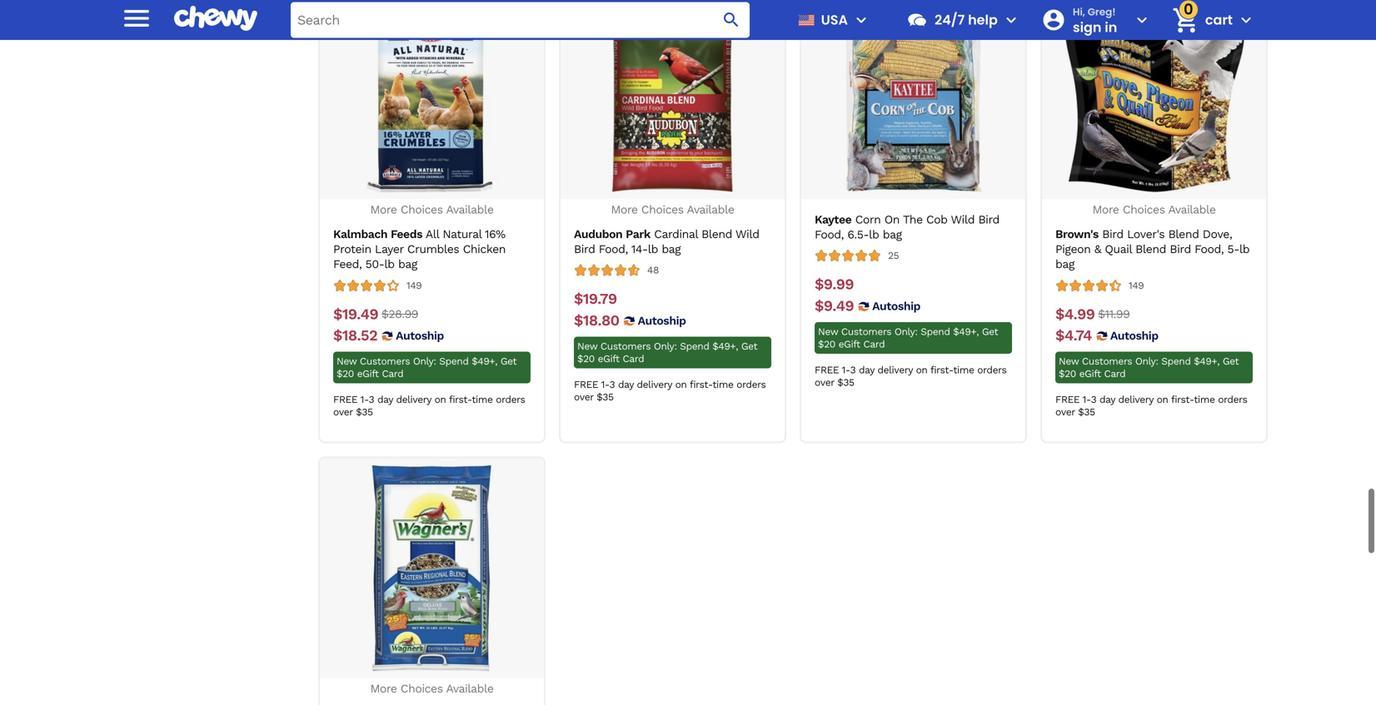 Task type: describe. For each thing, give the bounding box(es) containing it.
6.5-
[[848, 228, 869, 242]]

free down $9.49 "text box"
[[815, 365, 839, 376]]

free for $4.74
[[1056, 394, 1080, 406]]

$35 for $18.80
[[597, 392, 614, 403]]

bag inside cardinal blend wild bird food, 14-lb bag
[[662, 243, 681, 256]]

bird lover's blend dove, pigeon & quail blend bird food, 5-lb bag
[[1056, 228, 1250, 271]]

bird inside "corn on the cob wild bird food, 6.5-lb bag"
[[978, 213, 1000, 227]]

$11.99 text field
[[1098, 306, 1130, 324]]

food, inside cardinal blend wild bird food, 14-lb bag
[[599, 243, 628, 256]]

free 1-3 day delivery on first-time orders over $35 for $18.80
[[574, 379, 766, 403]]

Search text field
[[291, 2, 750, 38]]

1- for $18.52
[[360, 394, 369, 406]]

account menu image
[[1132, 10, 1152, 30]]

lb inside the bird lover's blend dove, pigeon & quail blend bird food, 5-lb bag
[[1240, 243, 1250, 256]]

audubon park cardinal blend wild bird food, 14-lb bag image
[[569, 0, 776, 193]]

kalmbach feeds
[[333, 228, 422, 241]]

new down $9.49 "text box"
[[818, 326, 838, 338]]

cardinal blend wild bird food, 14-lb bag
[[574, 228, 759, 256]]

egift down $9.49 "text box"
[[839, 339, 860, 350]]

greg!
[[1088, 5, 1116, 19]]

1- down $9.49 "text box"
[[842, 365, 850, 376]]

crumbles
[[407, 243, 459, 256]]

blend inside cardinal blend wild bird food, 14-lb bag
[[702, 228, 732, 241]]

more for $4.74
[[1093, 203, 1119, 217]]

audubon
[[574, 228, 623, 241]]

free 1-3 day delivery on first-time orders over $35 for $4.74
[[1056, 394, 1248, 418]]

Product search field
[[291, 2, 750, 38]]

available for $4.74
[[1168, 203, 1216, 217]]

day for $18.80
[[618, 379, 634, 391]]

new for $18.52
[[337, 356, 357, 368]]

kaytee
[[815, 213, 852, 227]]

1- for $4.74
[[1083, 394, 1091, 406]]

get for $18.80
[[741, 341, 758, 353]]

cart
[[1205, 10, 1233, 29]]

customers for $4.74
[[1082, 356, 1132, 368]]

bird up the quail at the top of the page
[[1102, 228, 1124, 241]]

24/7
[[935, 10, 965, 29]]

149 for $19.49
[[407, 280, 422, 291]]

$9.99 text field
[[815, 276, 854, 294]]

kalmbach feeds all natural 16% protein layer crumbles chicken feed, 50-lb bag image
[[329, 0, 535, 193]]

customers down $9.49 "text box"
[[841, 326, 892, 338]]

new customers only: spend $49+, get $20 egift card for $4.74
[[1059, 356, 1239, 380]]

feed,
[[333, 258, 362, 271]]

pigeon
[[1056, 243, 1091, 256]]

customers for $18.52
[[360, 356, 410, 368]]

$4.74 text field
[[1056, 327, 1092, 345]]

149 for $4.99
[[1129, 280, 1144, 291]]

egift for $18.80
[[598, 353, 620, 365]]

choices for $18.52
[[401, 203, 443, 217]]

3 for $18.80
[[609, 379, 615, 391]]

customers for $18.80
[[601, 341, 651, 353]]

orders for $18.80
[[737, 379, 766, 391]]

menu image
[[851, 10, 871, 30]]

on
[[885, 213, 900, 227]]

14-
[[631, 243, 648, 256]]

first- for $18.52
[[449, 394, 472, 406]]

kaytee corn on the cob wild bird food, 6.5-lb bag image
[[810, 0, 1017, 193]]

park
[[626, 228, 651, 241]]

egift for $4.74
[[1079, 368, 1101, 380]]

layer
[[375, 243, 404, 256]]

card for $18.80
[[623, 353, 644, 365]]

$9.49
[[815, 298, 854, 315]]

time for $18.52
[[472, 394, 493, 406]]

chicken
[[463, 243, 506, 256]]

only: for $4.74
[[1135, 356, 1159, 368]]

choices for $18.80
[[641, 203, 684, 217]]

more for $18.80
[[611, 203, 638, 217]]

sign
[[1073, 18, 1102, 36]]

egift for $18.52
[[357, 368, 379, 380]]

more for $18.52
[[370, 203, 397, 217]]

food, inside "corn on the cob wild bird food, 6.5-lb bag"
[[815, 228, 844, 242]]

$4.99 $11.99
[[1056, 306, 1130, 323]]

$9.49 text field
[[815, 298, 854, 316]]

cardinal
[[654, 228, 698, 241]]

25
[[888, 250, 899, 262]]

first- for $4.74
[[1171, 394, 1194, 406]]

50-
[[365, 258, 384, 271]]

bird left 5-
[[1170, 243, 1191, 256]]

$18.80 text field
[[574, 312, 620, 330]]

menu image
[[120, 1, 153, 35]]

audubon park
[[574, 228, 651, 241]]

1- for $18.80
[[601, 379, 610, 391]]

brown's
[[1056, 228, 1099, 241]]

chewy home image
[[174, 0, 257, 37]]

on for $4.74
[[1157, 394, 1168, 406]]

$4.99 text field
[[1056, 306, 1095, 324]]

$4.74
[[1056, 327, 1092, 345]]

help
[[968, 10, 998, 29]]

hi, greg! sign in
[[1073, 5, 1117, 36]]

new for $4.74
[[1059, 356, 1079, 368]]

over for $4.74
[[1056, 407, 1075, 418]]

more choices available for $4.74
[[1093, 203, 1216, 217]]

time for $4.74
[[1194, 394, 1215, 406]]

all natural 16% protein layer crumbles chicken feed, 50-lb bag
[[333, 228, 506, 271]]

delivery for $18.80
[[637, 379, 672, 391]]



Task type: locate. For each thing, give the bounding box(es) containing it.
new customers only: spend $49+, get $20 egift card down $28.99 text box
[[337, 356, 517, 380]]

in
[[1105, 18, 1117, 36]]

$19.49
[[333, 306, 378, 323]]

$35 down $18.52 text field
[[356, 407, 373, 418]]

only: for $18.80
[[654, 341, 677, 353]]

first-
[[931, 365, 953, 376], [690, 379, 713, 391], [449, 394, 472, 406], [1171, 394, 1194, 406]]

autoship for $18.52
[[396, 329, 444, 343]]

$20 down '$18.80' text field on the top left of page
[[577, 353, 595, 365]]

orders for $18.52
[[496, 394, 525, 406]]

over down $9.49 "text box"
[[815, 377, 834, 389]]

customers
[[841, 326, 892, 338], [601, 341, 651, 353], [360, 356, 410, 368], [1082, 356, 1132, 368]]

$35 down $4.74 text box
[[1078, 407, 1095, 418]]

$9.99
[[815, 276, 854, 293]]

1 vertical spatial wild
[[736, 228, 759, 241]]

on for $18.52
[[435, 394, 446, 406]]

5-
[[1228, 243, 1240, 256]]

cart link
[[1165, 0, 1233, 40]]

autoship for $4.74
[[1110, 329, 1159, 343]]

$18.80
[[574, 312, 620, 330]]

$19.49 $28.99
[[333, 306, 418, 323]]

$19.79 text field
[[574, 291, 617, 309]]

choices for $4.74
[[1123, 203, 1165, 217]]

food, down dove,
[[1195, 243, 1224, 256]]

149
[[407, 280, 422, 291], [1129, 280, 1144, 291]]

orders for $4.74
[[1218, 394, 1248, 406]]

new customers only: spend $49+, get $20 egift card down $9.49 "text box"
[[818, 326, 998, 350]]

$20 down $9.49 "text box"
[[818, 339, 836, 350]]

autoship down $11.99 text field
[[1110, 329, 1159, 343]]

0 vertical spatial wild
[[951, 213, 975, 227]]

$49+, for $18.80
[[713, 341, 738, 353]]

blend
[[702, 228, 732, 241], [1169, 228, 1199, 241], [1136, 243, 1166, 256]]

protein
[[333, 243, 371, 256]]

free
[[815, 365, 839, 376], [574, 379, 598, 391], [333, 394, 358, 406], [1056, 394, 1080, 406]]

cob
[[926, 213, 948, 227]]

new customers only: spend $49+, get $20 egift card for $18.52
[[337, 356, 517, 380]]

$49+, for $18.52
[[472, 356, 497, 368]]

lb inside all natural 16% protein layer crumbles chicken feed, 50-lb bag
[[384, 258, 395, 271]]

bag down on at the top
[[883, 228, 902, 242]]

3
[[850, 365, 856, 376], [609, 379, 615, 391], [369, 394, 374, 406], [1091, 394, 1097, 406]]

&
[[1094, 243, 1101, 256]]

1- down $18.52 text field
[[360, 394, 369, 406]]

$20 down $4.74 text box
[[1059, 368, 1076, 380]]

bag
[[883, 228, 902, 242], [662, 243, 681, 256], [398, 258, 417, 271], [1056, 258, 1075, 271]]

corn
[[855, 213, 881, 227]]

new customers only: spend $49+, get $20 egift card down $11.99 text field
[[1059, 356, 1239, 380]]

new customers only: spend $49+, get $20 egift card down '$18.80' text field on the top left of page
[[577, 341, 758, 365]]

autoship down 25
[[872, 300, 921, 313]]

3 down $9.49 "text box"
[[850, 365, 856, 376]]

autoship down 48
[[638, 314, 686, 328]]

$49+,
[[953, 326, 979, 338], [713, 341, 738, 353], [472, 356, 497, 368], [1194, 356, 1220, 368]]

kalmbach
[[333, 228, 387, 241]]

submit search image
[[721, 10, 741, 30]]

spend
[[921, 326, 950, 338], [680, 341, 709, 353], [439, 356, 469, 368], [1162, 356, 1191, 368]]

time for $18.80
[[713, 379, 734, 391]]

lb inside "corn on the cob wild bird food, 6.5-lb bag"
[[869, 228, 879, 242]]

$35 down $9.49 "text box"
[[838, 377, 854, 389]]

wild inside "corn on the cob wild bird food, 6.5-lb bag"
[[951, 213, 975, 227]]

3 down $4.74 text box
[[1091, 394, 1097, 406]]

available for $18.80
[[687, 203, 734, 217]]

over
[[815, 377, 834, 389], [574, 392, 594, 403], [333, 407, 353, 418], [1056, 407, 1075, 418]]

day for $4.74
[[1100, 394, 1115, 406]]

bag inside all natural 16% protein layer crumbles chicken feed, 50-lb bag
[[398, 258, 417, 271]]

$11.99
[[1098, 308, 1130, 321]]

48
[[647, 265, 659, 276]]

over for $18.80
[[574, 392, 594, 403]]

card for $18.52
[[382, 368, 403, 380]]

free 1-3 day delivery on first-time orders over $35 for $18.52
[[333, 394, 525, 418]]

0 horizontal spatial 149
[[407, 280, 422, 291]]

16%
[[485, 228, 505, 241]]

over for $18.52
[[333, 407, 353, 418]]

on for $18.80
[[675, 379, 687, 391]]

$35 for $18.52
[[356, 407, 373, 418]]

$28.99
[[382, 308, 418, 321]]

quail
[[1105, 243, 1132, 256]]

$4.99
[[1056, 306, 1095, 323]]

help menu image
[[1001, 10, 1021, 30]]

egift
[[839, 339, 860, 350], [598, 353, 620, 365], [357, 368, 379, 380], [1079, 368, 1101, 380]]

2 horizontal spatial blend
[[1169, 228, 1199, 241]]

$20 down $18.52 text field
[[337, 368, 354, 380]]

new
[[818, 326, 838, 338], [577, 341, 598, 353], [337, 356, 357, 368], [1059, 356, 1079, 368]]

2 horizontal spatial food,
[[1195, 243, 1224, 256]]

$35
[[838, 377, 854, 389], [597, 392, 614, 403], [356, 407, 373, 418], [1078, 407, 1095, 418]]

free down $4.74 text box
[[1056, 394, 1080, 406]]

$20 for $18.80
[[577, 353, 595, 365]]

$18.52 text field
[[333, 327, 377, 345]]

natural
[[443, 228, 482, 241]]

24/7 help link
[[900, 0, 998, 40]]

egift down '$18.80' text field on the top left of page
[[598, 353, 620, 365]]

1 horizontal spatial food,
[[815, 228, 844, 242]]

usa button
[[791, 0, 871, 40]]

food,
[[815, 228, 844, 242], [599, 243, 628, 256], [1195, 243, 1224, 256]]

autoship
[[872, 300, 921, 313], [638, 314, 686, 328], [396, 329, 444, 343], [1110, 329, 1159, 343]]

delivery for $18.52
[[396, 394, 431, 406]]

card for $4.74
[[1104, 368, 1126, 380]]

choices
[[401, 203, 443, 217], [641, 203, 684, 217], [1123, 203, 1165, 217], [401, 682, 443, 696]]

get for $18.52
[[501, 356, 517, 368]]

autoship for $9.49
[[872, 300, 921, 313]]

feeds
[[391, 228, 422, 241]]

bag inside "corn on the cob wild bird food, 6.5-lb bag"
[[883, 228, 902, 242]]

spend for $18.52
[[439, 356, 469, 368]]

bag inside the bird lover's blend dove, pigeon & quail blend bird food, 5-lb bag
[[1056, 258, 1075, 271]]

wild right the cob
[[951, 213, 975, 227]]

new customers only: spend $49+, get $20 egift card for $18.80
[[577, 341, 758, 365]]

day
[[859, 365, 875, 376], [618, 379, 634, 391], [377, 394, 393, 406], [1100, 394, 1115, 406]]

only:
[[895, 326, 918, 338], [654, 341, 677, 353], [413, 356, 436, 368], [1135, 356, 1159, 368]]

more choices available for $18.80
[[611, 203, 734, 217]]

1-
[[842, 365, 850, 376], [601, 379, 610, 391], [360, 394, 369, 406], [1083, 394, 1091, 406]]

3 down '$18.80' text field on the top left of page
[[609, 379, 615, 391]]

customers down $4.74 text box
[[1082, 356, 1132, 368]]

get for $4.74
[[1223, 356, 1239, 368]]

$20 for $18.52
[[337, 368, 354, 380]]

$35 down '$18.80' text field on the top left of page
[[597, 392, 614, 403]]

1- down '$18.80' text field on the top left of page
[[601, 379, 610, 391]]

new down '$18.80' text field on the top left of page
[[577, 341, 598, 353]]

1 horizontal spatial 149
[[1129, 280, 1144, 291]]

corn on the cob wild bird food, 6.5-lb bag
[[815, 213, 1000, 242]]

1- down $4.74 text box
[[1083, 394, 1091, 406]]

new for $18.80
[[577, 341, 598, 353]]

card
[[864, 339, 885, 350], [623, 353, 644, 365], [382, 368, 403, 380], [1104, 368, 1126, 380]]

bird inside cardinal blend wild bird food, 14-lb bag
[[574, 243, 595, 256]]

items image
[[1171, 6, 1200, 35]]

bag down cardinal
[[662, 243, 681, 256]]

food, down the audubon park
[[599, 243, 628, 256]]

egift down $18.52 text field
[[357, 368, 379, 380]]

lover's
[[1127, 228, 1165, 241]]

new down $4.74 text box
[[1059, 356, 1079, 368]]

$18.52
[[333, 327, 377, 345]]

orders
[[977, 365, 1007, 376], [737, 379, 766, 391], [496, 394, 525, 406], [1218, 394, 1248, 406]]

all
[[426, 228, 439, 241]]

3 for $4.74
[[1091, 394, 1097, 406]]

delivery
[[878, 365, 913, 376], [637, 379, 672, 391], [396, 394, 431, 406], [1118, 394, 1154, 406]]

1 horizontal spatial wild
[[951, 213, 975, 227]]

1 horizontal spatial blend
[[1136, 243, 1166, 256]]

new customers only: spend $49+, get $20 egift card
[[818, 326, 998, 350], [577, 341, 758, 365], [337, 356, 517, 380], [1059, 356, 1239, 380]]

wild right cardinal
[[736, 228, 759, 241]]

$19.49 text field
[[333, 306, 378, 324]]

customers down $18.52 text field
[[360, 356, 410, 368]]

1 149 from the left
[[407, 280, 422, 291]]

free down '$18.80' text field on the top left of page
[[574, 379, 598, 391]]

on
[[916, 365, 928, 376], [675, 379, 687, 391], [435, 394, 446, 406], [1157, 394, 1168, 406]]

delivery for $4.74
[[1118, 394, 1154, 406]]

$19.79
[[574, 291, 617, 308]]

free down $18.52 text field
[[333, 394, 358, 406]]

blend right cardinal
[[702, 228, 732, 241]]

more choices available
[[370, 203, 494, 217], [611, 203, 734, 217], [1093, 203, 1216, 217], [370, 682, 494, 696]]

available for $18.52
[[446, 203, 494, 217]]

cart menu image
[[1236, 10, 1256, 30]]

2 149 from the left
[[1129, 280, 1144, 291]]

3 for $18.52
[[369, 394, 374, 406]]

brown's bird lover's blend dove, pigeon & quail blend bird food, 5-lb bag image
[[1051, 0, 1258, 193]]

get
[[982, 326, 998, 338], [741, 341, 758, 353], [501, 356, 517, 368], [1223, 356, 1239, 368]]

$49+, for $4.74
[[1194, 356, 1220, 368]]

only: for $18.52
[[413, 356, 436, 368]]

first- for $18.80
[[690, 379, 713, 391]]

blend left dove,
[[1169, 228, 1199, 241]]

usa
[[821, 10, 848, 29]]

time
[[953, 365, 974, 376], [713, 379, 734, 391], [472, 394, 493, 406], [1194, 394, 1215, 406]]

wild
[[951, 213, 975, 227], [736, 228, 759, 241]]

bag down pigeon
[[1056, 258, 1075, 271]]

149 up $28.99
[[407, 280, 422, 291]]

bag down 'layer'
[[398, 258, 417, 271]]

lb
[[869, 228, 879, 242], [648, 243, 658, 256], [1240, 243, 1250, 256], [384, 258, 395, 271]]

food, down kaytee
[[815, 228, 844, 242]]

dove,
[[1203, 228, 1232, 241]]

autoship for $18.80
[[638, 314, 686, 328]]

bird right the cob
[[978, 213, 1000, 227]]

new down $18.52 text field
[[337, 356, 357, 368]]

chewy support image
[[906, 9, 928, 31]]

$28.99 text field
[[382, 306, 418, 324]]

day for $18.52
[[377, 394, 393, 406]]

bird
[[978, 213, 1000, 227], [1102, 228, 1124, 241], [574, 243, 595, 256], [1170, 243, 1191, 256]]

spend for $18.80
[[680, 341, 709, 353]]

spend for $4.74
[[1162, 356, 1191, 368]]

$35 for $4.74
[[1078, 407, 1095, 418]]

autoship down $28.99 text box
[[396, 329, 444, 343]]

24/7 help
[[935, 10, 998, 29]]

wagner's eastern regional blend deluxe wild bird food, 20-lb bag image
[[329, 465, 535, 672]]

blend down the lover's
[[1136, 243, 1166, 256]]

3 down $18.52 text field
[[369, 394, 374, 406]]

free 1-3 day delivery on first-time orders over $35
[[815, 365, 1007, 389], [574, 379, 766, 403], [333, 394, 525, 418], [1056, 394, 1248, 418]]

free for $18.80
[[574, 379, 598, 391]]

$20
[[818, 339, 836, 350], [577, 353, 595, 365], [337, 368, 354, 380], [1059, 368, 1076, 380]]

the
[[903, 213, 923, 227]]

over down $4.74 text box
[[1056, 407, 1075, 418]]

149 up $11.99
[[1129, 280, 1144, 291]]

$20 for $4.74
[[1059, 368, 1076, 380]]

wild inside cardinal blend wild bird food, 14-lb bag
[[736, 228, 759, 241]]

0 horizontal spatial wild
[[736, 228, 759, 241]]

0 horizontal spatial blend
[[702, 228, 732, 241]]

hi,
[[1073, 5, 1085, 19]]

egift down $4.74 text box
[[1079, 368, 1101, 380]]

more
[[370, 203, 397, 217], [611, 203, 638, 217], [1093, 203, 1119, 217], [370, 682, 397, 696]]

bird down audubon
[[574, 243, 595, 256]]

lb inside cardinal blend wild bird food, 14-lb bag
[[648, 243, 658, 256]]

free for $18.52
[[333, 394, 358, 406]]

customers down '$18.80' text field on the top left of page
[[601, 341, 651, 353]]

more choices available for $18.52
[[370, 203, 494, 217]]

available
[[446, 203, 494, 217], [687, 203, 734, 217], [1168, 203, 1216, 217], [446, 682, 494, 696]]

over down '$18.80' text field on the top left of page
[[574, 392, 594, 403]]

0 horizontal spatial food,
[[599, 243, 628, 256]]

over down $18.52 text field
[[333, 407, 353, 418]]

food, inside the bird lover's blend dove, pigeon & quail blend bird food, 5-lb bag
[[1195, 243, 1224, 256]]



Task type: vqa. For each thing, say whether or not it's contained in the screenshot.
topmost dec
no



